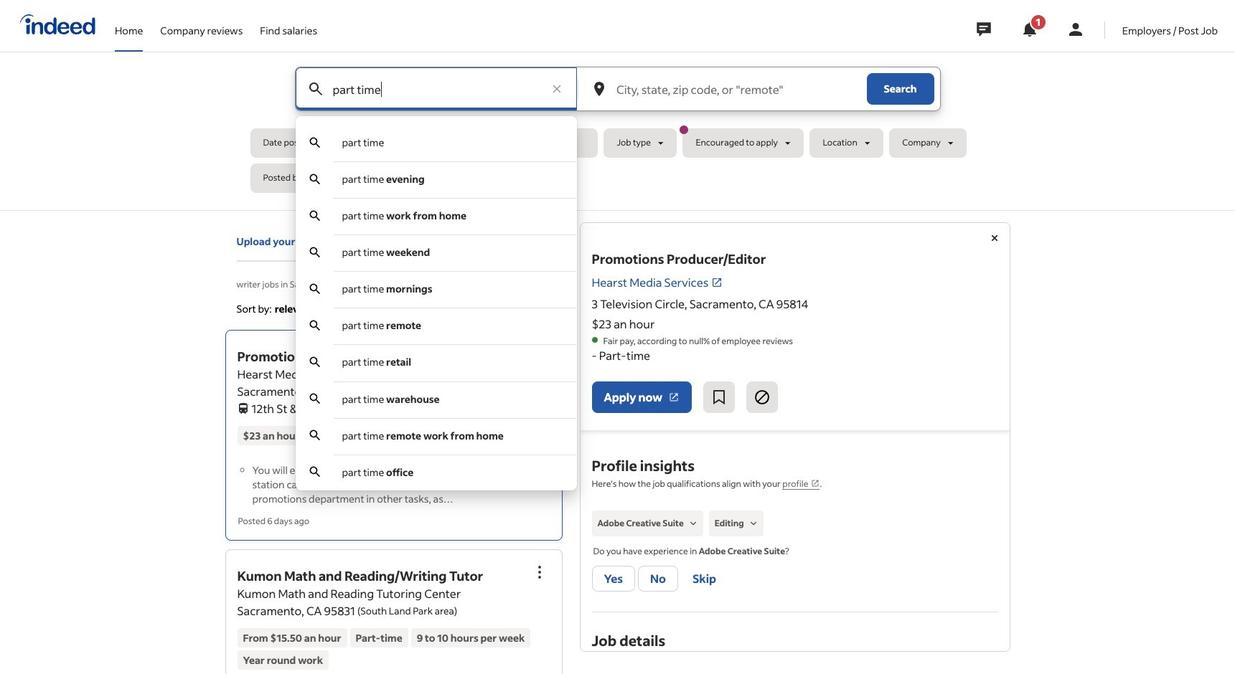 Task type: locate. For each thing, give the bounding box(es) containing it.
clear what input image
[[550, 82, 564, 96]]

close job details image
[[986, 230, 1003, 247]]

group
[[524, 338, 555, 369]]

hearst media services (opens in a new tab) image
[[712, 277, 723, 288]]

part time element
[[342, 136, 384, 149]]

missing qualification image
[[687, 518, 700, 530], [747, 518, 760, 530]]

None search field
[[250, 67, 985, 491]]

1 horizontal spatial missing qualification image
[[747, 518, 760, 530]]

Edit location text field
[[614, 67, 861, 111]]

transit information image
[[237, 401, 249, 414]]

search suggestions list box
[[295, 125, 577, 491]]

0 horizontal spatial missing qualification image
[[687, 518, 700, 530]]

1 missing qualification image from the left
[[687, 518, 700, 530]]



Task type: describe. For each thing, give the bounding box(es) containing it.
save this job image
[[711, 389, 728, 406]]

search: Job title, keywords, or company text field
[[330, 67, 543, 111]]

apply now (opens in a new tab) image
[[668, 392, 680, 403]]

profile (opens in a new window) image
[[811, 479, 820, 488]]

job actions for kumon math and reading/writing tutor is collapsed image
[[531, 564, 548, 581]]

account image
[[1067, 21, 1084, 38]]

2 missing qualification image from the left
[[747, 518, 760, 530]]

messages unread count 0 image
[[975, 15, 993, 44]]

not interested image
[[754, 389, 771, 406]]

help icon image
[[534, 301, 551, 318]]



Task type: vqa. For each thing, say whether or not it's contained in the screenshot.
coating
no



